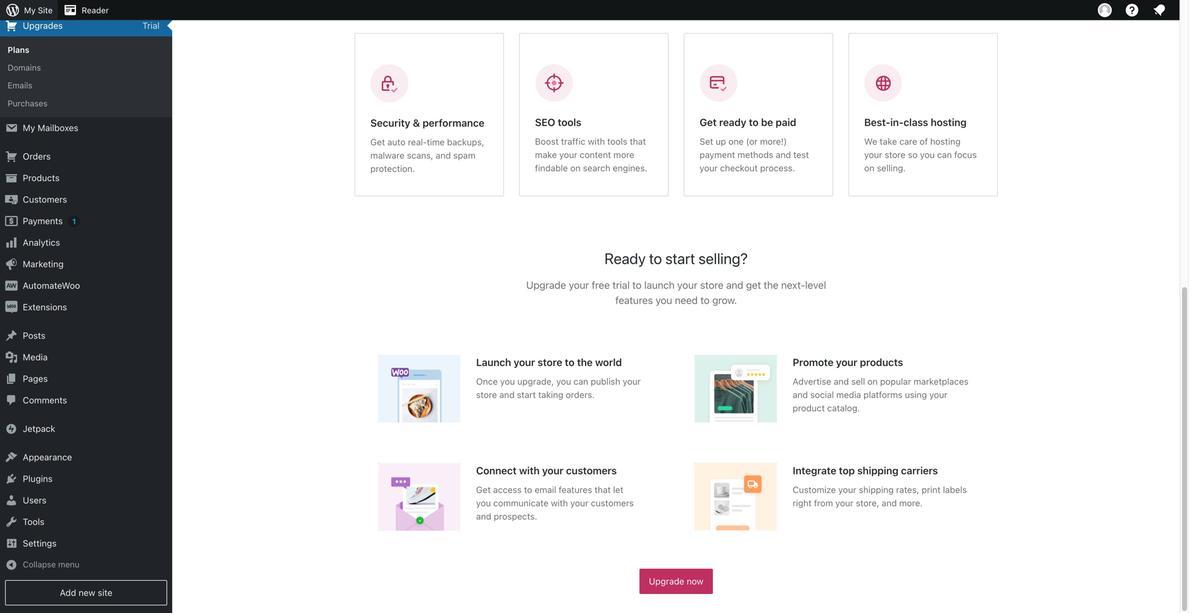 Task type: describe. For each thing, give the bounding box(es) containing it.
time
[[427, 137, 445, 147]]

ready to start selling?
[[605, 250, 748, 267]]

and inside set up one (or more!) payment methods and test your checkout process.
[[776, 149, 791, 160]]

your inside set up one (or more!) payment methods and test your checkout process.
[[700, 163, 718, 173]]

get auto real-time backups, malware scans, and spam protection.
[[370, 137, 484, 174]]

your right the from at right bottom
[[836, 498, 854, 508]]

can inside once you upgrade, you can publish your store and start taking orders.
[[574, 376, 588, 387]]

ready
[[605, 250, 646, 267]]

plans
[[8, 45, 29, 54]]

get for get auto real-time backups, malware scans, and spam protection.
[[370, 137, 385, 147]]

and inside "get access to email features that let you communicate with your customers and prospects."
[[476, 511, 491, 522]]

in-
[[891, 116, 904, 128]]

integrate top shipping carriers
[[793, 465, 938, 477]]

products link
[[0, 167, 172, 189]]

scans,
[[407, 150, 433, 161]]

settings link
[[0, 533, 172, 554]]

care
[[900, 136, 917, 147]]

1 vertical spatial the
[[577, 356, 593, 368]]

and inside once you upgrade, you can publish your store and start taking orders.
[[499, 389, 515, 400]]

let
[[613, 485, 624, 495]]

advertise
[[793, 376, 831, 387]]

img image for payments
[[5, 215, 18, 227]]

now
[[687, 576, 704, 587]]

you inside "get access to email features that let you communicate with your customers and prospects."
[[476, 498, 491, 508]]

real-
[[408, 137, 427, 147]]

upgrade for upgrade now
[[649, 576, 684, 587]]

upgrade,
[[517, 376, 554, 387]]

automatewoo link
[[0, 275, 172, 296]]

features inside "get access to email features that let you communicate with your customers and prospects."
[[559, 485, 592, 495]]

upgrade now
[[649, 576, 704, 587]]

comments
[[23, 395, 67, 405]]

connect
[[476, 465, 517, 477]]

more!)
[[760, 136, 787, 147]]

payment
[[700, 149, 735, 160]]

backups,
[[447, 137, 484, 147]]

make
[[535, 149, 557, 160]]

trial
[[142, 20, 160, 31]]

settings
[[23, 538, 57, 549]]

marketing
[[23, 259, 64, 269]]

shipping for your
[[859, 485, 894, 495]]

products
[[23, 173, 60, 183]]

we
[[864, 136, 877, 147]]

purchases
[[8, 98, 48, 108]]

sell
[[852, 376, 865, 387]]

and inside 'customize your shipping rates, print labels right from your store, and more.'
[[882, 498, 897, 508]]

platforms
[[864, 389, 903, 400]]

extensions link
[[0, 296, 172, 318]]

protection.
[[370, 163, 415, 174]]

security & performance image
[[370, 64, 408, 103]]

carriers
[[901, 465, 938, 477]]

appearance link
[[0, 447, 172, 468]]

next-
[[781, 279, 805, 291]]

email
[[535, 485, 556, 495]]

we take care of hosting your store so you can focus on selling.
[[864, 136, 977, 173]]

of
[[920, 136, 928, 147]]

0 horizontal spatial with
[[519, 465, 540, 477]]

add
[[60, 587, 76, 598]]

orders link
[[0, 146, 172, 167]]

popular
[[880, 376, 911, 387]]

purchases link
[[0, 94, 172, 112]]

site
[[98, 587, 112, 598]]

my profile image
[[1098, 3, 1112, 17]]

and up product
[[793, 389, 808, 400]]

class
[[904, 116, 928, 128]]

launch
[[476, 356, 511, 368]]

and inside the upgrade your free trial to launch your store and get the next-level features you need to grow.
[[726, 279, 744, 291]]

my for my mailboxes
[[23, 123, 35, 133]]

you inside the upgrade your free trial to launch your store and get the next-level features you need to grow.
[[656, 294, 672, 306]]

boost
[[535, 136, 559, 147]]

tools inside boost traffic with tools that make your content more findable on search engines.
[[607, 136, 628, 147]]

my mailboxes
[[23, 123, 78, 133]]

your up need
[[677, 279, 698, 291]]

pages
[[23, 373, 48, 384]]

engines.
[[613, 163, 648, 173]]

set
[[700, 136, 713, 147]]

your inside boost traffic with tools that make your content more findable on search engines.
[[559, 149, 577, 160]]

that inside "get access to email features that let you communicate with your customers and prospects."
[[595, 485, 611, 495]]

marketing link
[[0, 253, 172, 275]]

security & performance
[[370, 117, 485, 129]]

process.
[[760, 163, 795, 173]]

store,
[[856, 498, 879, 508]]

connect with your customers image
[[378, 463, 460, 531]]

(or
[[746, 136, 758, 147]]

more.
[[899, 498, 923, 508]]

your inside once you upgrade, you can publish your store and start taking orders.
[[623, 376, 641, 387]]

malware
[[370, 150, 405, 161]]

rates,
[[896, 485, 919, 495]]

integrate
[[793, 465, 837, 477]]

1 hosting from the top
[[931, 116, 967, 128]]

you up taking
[[557, 376, 571, 387]]

my site link
[[0, 0, 58, 20]]

upgrade for upgrade your free trial to launch your store and get the next-level features you need to grow.
[[526, 279, 566, 291]]

customize your shipping rates, print labels right from your store, and more.
[[793, 485, 967, 508]]

get access to email features that let you communicate with your customers and prospects.
[[476, 485, 634, 522]]

upgrade your free trial to launch your store and get the next-level features you need to grow.
[[526, 279, 826, 306]]

get for get access to email features that let you communicate with your customers and prospects.
[[476, 485, 491, 495]]

your inside we take care of hosting your store so you can focus on selling.
[[864, 149, 883, 160]]

payments
[[23, 216, 63, 226]]

connect with your customers
[[476, 465, 617, 477]]

to up once you upgrade, you can publish your store and start taking orders.
[[565, 356, 575, 368]]

your up sell
[[836, 356, 858, 368]]

media link
[[0, 346, 172, 368]]

add new site link
[[5, 580, 167, 605]]

collapse menu
[[23, 560, 79, 569]]

reader link
[[58, 0, 114, 20]]

test
[[794, 149, 809, 160]]

0 vertical spatial customers
[[566, 465, 617, 477]]



Task type: locate. For each thing, give the bounding box(es) containing it.
get inside "get access to email features that let you communicate with your customers and prospects."
[[476, 485, 491, 495]]

your inside the advertise and sell on popular marketplaces and social media platforms using your product catalog.
[[930, 389, 948, 400]]

my down purchases
[[23, 123, 35, 133]]

start up launch
[[666, 250, 695, 267]]

top
[[839, 465, 855, 477]]

img image inside extensions link
[[5, 301, 18, 314]]

jetpack link
[[0, 418, 172, 440]]

launch your store to the world image
[[378, 355, 460, 422]]

launch your store to the world
[[476, 356, 622, 368]]

0 horizontal spatial start
[[517, 389, 536, 400]]

1 vertical spatial my
[[23, 123, 35, 133]]

features down trial
[[615, 294, 653, 306]]

img image left jetpack
[[5, 422, 18, 435]]

0 vertical spatial tools
[[558, 116, 582, 128]]

1 horizontal spatial can
[[937, 149, 952, 160]]

and left prospects.
[[476, 511, 491, 522]]

shipping
[[858, 465, 899, 477], [859, 485, 894, 495]]

users
[[23, 495, 46, 505]]

level
[[805, 279, 826, 291]]

get ready to be paid
[[700, 116, 797, 128]]

1 img image from the top
[[5, 215, 18, 227]]

my left site
[[24, 5, 36, 15]]

customers
[[566, 465, 617, 477], [591, 498, 634, 508]]

shipping for top
[[858, 465, 899, 477]]

shipping up 'customize your shipping rates, print labels right from your store, and more.'
[[858, 465, 899, 477]]

your up upgrade,
[[514, 356, 535, 368]]

0 vertical spatial get
[[700, 116, 717, 128]]

features
[[615, 294, 653, 306], [559, 485, 592, 495]]

and down time
[[436, 150, 451, 161]]

integrate top shipping carriers image
[[695, 463, 777, 530]]

upgrade left now
[[649, 576, 684, 587]]

1 horizontal spatial upgrade
[[649, 576, 684, 587]]

get ready to be paid image
[[700, 64, 738, 102]]

img image left payments
[[5, 215, 18, 227]]

3 img image from the top
[[5, 301, 18, 314]]

ready
[[719, 116, 747, 128]]

prospects.
[[494, 511, 537, 522]]

get up set
[[700, 116, 717, 128]]

to inside "get access to email features that let you communicate with your customers and prospects."
[[524, 485, 532, 495]]

you down the connect
[[476, 498, 491, 508]]

0 vertical spatial with
[[588, 136, 605, 147]]

store down once
[[476, 389, 497, 400]]

store up the selling.
[[885, 149, 906, 160]]

0 vertical spatial my
[[24, 5, 36, 15]]

focus
[[955, 149, 977, 160]]

help image
[[1125, 3, 1140, 18]]

trial
[[613, 279, 630, 291]]

1 vertical spatial hosting
[[931, 136, 961, 147]]

1 vertical spatial can
[[574, 376, 588, 387]]

analytics link
[[0, 232, 172, 253]]

0 horizontal spatial can
[[574, 376, 588, 387]]

0 horizontal spatial the
[[577, 356, 593, 368]]

img image inside jetpack link
[[5, 422, 18, 435]]

2 horizontal spatial get
[[700, 116, 717, 128]]

img image left automatewoo
[[5, 279, 18, 292]]

upgrades
[[23, 20, 63, 31]]

0 horizontal spatial upgrade
[[526, 279, 566, 291]]

automatewoo
[[23, 280, 80, 291]]

hosting right of at right
[[931, 136, 961, 147]]

get inside get auto real-time backups, malware scans, and spam protection.
[[370, 137, 385, 147]]

upgrade
[[526, 279, 566, 291], [649, 576, 684, 587]]

promote your products image
[[695, 355, 777, 422]]

to right trial
[[633, 279, 642, 291]]

collapse
[[23, 560, 56, 569]]

plugins
[[23, 473, 53, 484]]

performance
[[423, 117, 485, 129]]

to up communicate
[[524, 485, 532, 495]]

best-in-class hosting image
[[864, 64, 902, 102]]

hosting right class
[[931, 116, 967, 128]]

the left the world at the bottom of page
[[577, 356, 593, 368]]

upgrade left free
[[526, 279, 566, 291]]

0 vertical spatial upgrade
[[526, 279, 566, 291]]

your right publish
[[623, 376, 641, 387]]

upgrade inside button
[[649, 576, 684, 587]]

0 vertical spatial the
[[764, 279, 779, 291]]

your down marketplaces
[[930, 389, 948, 400]]

best-in-class hosting
[[864, 116, 967, 128]]

can inside we take care of hosting your store so you can focus on selling.
[[937, 149, 952, 160]]

get down the connect
[[476, 485, 491, 495]]

0 vertical spatial shipping
[[858, 465, 899, 477]]

get
[[700, 116, 717, 128], [370, 137, 385, 147], [476, 485, 491, 495]]

and up media
[[834, 376, 849, 387]]

1 horizontal spatial start
[[666, 250, 695, 267]]

1 vertical spatial get
[[370, 137, 385, 147]]

access
[[493, 485, 522, 495]]

store inside once you upgrade, you can publish your store and start taking orders.
[[476, 389, 497, 400]]

with down the email
[[551, 498, 568, 508]]

2 vertical spatial with
[[551, 498, 568, 508]]

1 vertical spatial tools
[[607, 136, 628, 147]]

more
[[614, 149, 634, 160]]

traffic
[[561, 136, 586, 147]]

img image for jetpack
[[5, 422, 18, 435]]

on
[[570, 163, 581, 173], [864, 163, 875, 173], [868, 376, 878, 387]]

img image
[[5, 215, 18, 227], [5, 279, 18, 292], [5, 301, 18, 314], [5, 422, 18, 435]]

0 horizontal spatial that
[[595, 485, 611, 495]]

your left free
[[569, 279, 589, 291]]

comments link
[[0, 390, 172, 411]]

1 horizontal spatial tools
[[607, 136, 628, 147]]

seo tools image
[[535, 64, 573, 102]]

hosting inside we take care of hosting your store so you can focus on selling.
[[931, 136, 961, 147]]

add new site
[[60, 587, 112, 598]]

best-
[[864, 116, 891, 128]]

your inside "get access to email features that let you communicate with your customers and prospects."
[[571, 498, 589, 508]]

0 vertical spatial start
[[666, 250, 695, 267]]

hosting
[[931, 116, 967, 128], [931, 136, 961, 147]]

methods
[[738, 149, 774, 160]]

2 vertical spatial get
[[476, 485, 491, 495]]

with up the email
[[519, 465, 540, 477]]

can up orders. on the bottom
[[574, 376, 588, 387]]

the inside the upgrade your free trial to launch your store and get the next-level features you need to grow.
[[764, 279, 779, 291]]

and right the store,
[[882, 498, 897, 508]]

you
[[920, 149, 935, 160], [656, 294, 672, 306], [500, 376, 515, 387], [557, 376, 571, 387], [476, 498, 491, 508]]

labels
[[943, 485, 967, 495]]

on inside boost traffic with tools that make your content more findable on search engines.
[[570, 163, 581, 173]]

the right get at the top right of the page
[[764, 279, 779, 291]]

0 horizontal spatial features
[[559, 485, 592, 495]]

posts link
[[0, 325, 172, 346]]

img image for extensions
[[5, 301, 18, 314]]

spam
[[453, 150, 476, 161]]

shipping inside 'customize your shipping rates, print labels right from your store, and more.'
[[859, 485, 894, 495]]

with inside "get access to email features that let you communicate with your customers and prospects."
[[551, 498, 568, 508]]

tools up traffic
[[558, 116, 582, 128]]

that inside boost traffic with tools that make your content more findable on search engines.
[[630, 136, 646, 147]]

on left search
[[570, 163, 581, 173]]

manage your notifications image
[[1152, 3, 1167, 18]]

1 horizontal spatial features
[[615, 294, 653, 306]]

1 vertical spatial shipping
[[859, 485, 894, 495]]

1 vertical spatial that
[[595, 485, 611, 495]]

taking
[[538, 389, 564, 400]]

1 vertical spatial start
[[517, 389, 536, 400]]

1 vertical spatial customers
[[591, 498, 634, 508]]

pages link
[[0, 368, 172, 390]]

once
[[476, 376, 498, 387]]

upgrade inside the upgrade your free trial to launch your store and get the next-level features you need to grow.
[[526, 279, 566, 291]]

plugins link
[[0, 468, 172, 490]]

on left the selling.
[[864, 163, 875, 173]]

collapse menu link
[[0, 554, 172, 575]]

can
[[937, 149, 952, 160], [574, 376, 588, 387]]

appearance
[[23, 452, 72, 462]]

1 horizontal spatial get
[[476, 485, 491, 495]]

tools
[[558, 116, 582, 128], [607, 136, 628, 147]]

to right need
[[701, 294, 710, 306]]

you down of at right
[[920, 149, 935, 160]]

menu
[[58, 560, 79, 569]]

store inside the upgrade your free trial to launch your store and get the next-level features you need to grow.
[[700, 279, 724, 291]]

site
[[38, 5, 53, 15]]

&
[[413, 117, 420, 129]]

with up content
[[588, 136, 605, 147]]

customers link
[[0, 189, 172, 210]]

my for my site
[[24, 5, 36, 15]]

on inside we take care of hosting your store so you can focus on selling.
[[864, 163, 875, 173]]

2 hosting from the top
[[931, 136, 961, 147]]

publish
[[591, 376, 620, 387]]

customers inside "get access to email features that let you communicate with your customers and prospects."
[[591, 498, 634, 508]]

store up upgrade,
[[538, 356, 562, 368]]

tools up more
[[607, 136, 628, 147]]

1 vertical spatial upgrade
[[649, 576, 684, 587]]

seo tools
[[535, 116, 582, 128]]

img image for automatewoo
[[5, 279, 18, 292]]

2 horizontal spatial with
[[588, 136, 605, 147]]

plans link
[[0, 41, 172, 59]]

features inside the upgrade your free trial to launch your store and get the next-level features you need to grow.
[[615, 294, 653, 306]]

img image left extensions
[[5, 301, 18, 314]]

so
[[908, 149, 918, 160]]

emails
[[8, 81, 32, 90]]

grow.
[[712, 294, 737, 306]]

get for get ready to be paid
[[700, 116, 717, 128]]

the
[[764, 279, 779, 291], [577, 356, 593, 368]]

free
[[592, 279, 610, 291]]

your up the email
[[542, 465, 564, 477]]

my site
[[24, 5, 53, 15]]

to left the be
[[749, 116, 759, 128]]

that up more
[[630, 136, 646, 147]]

store
[[885, 149, 906, 160], [700, 279, 724, 291], [538, 356, 562, 368], [476, 389, 497, 400]]

you down launch
[[656, 294, 672, 306]]

right
[[793, 498, 812, 508]]

security
[[370, 117, 410, 129]]

1 horizontal spatial with
[[551, 498, 568, 508]]

be
[[761, 116, 773, 128]]

can left focus
[[937, 149, 952, 160]]

store inside we take care of hosting your store so you can focus on selling.
[[885, 149, 906, 160]]

once you upgrade, you can publish your store and start taking orders.
[[476, 376, 641, 400]]

img image inside automatewoo 'link'
[[5, 279, 18, 292]]

on inside the advertise and sell on popular marketplaces and social media platforms using your product catalog.
[[868, 376, 878, 387]]

that left 'let'
[[595, 485, 611, 495]]

paid
[[776, 116, 797, 128]]

search
[[583, 163, 611, 173]]

seo
[[535, 116, 555, 128]]

shipping up the store,
[[859, 485, 894, 495]]

1
[[72, 217, 76, 226]]

with
[[588, 136, 605, 147], [519, 465, 540, 477], [551, 498, 568, 508]]

start inside once you upgrade, you can publish your store and start taking orders.
[[517, 389, 536, 400]]

launch
[[644, 279, 675, 291]]

selling?
[[699, 250, 748, 267]]

and up process.
[[776, 149, 791, 160]]

0 vertical spatial hosting
[[931, 116, 967, 128]]

mailboxes
[[38, 123, 78, 133]]

0 vertical spatial can
[[937, 149, 952, 160]]

0 horizontal spatial tools
[[558, 116, 582, 128]]

1 horizontal spatial the
[[764, 279, 779, 291]]

auto
[[388, 137, 406, 147]]

ready to start selling? main content
[[231, 0, 1122, 594]]

1 vertical spatial with
[[519, 465, 540, 477]]

0 vertical spatial features
[[615, 294, 653, 306]]

2 img image from the top
[[5, 279, 18, 292]]

extensions
[[23, 302, 67, 312]]

0 vertical spatial that
[[630, 136, 646, 147]]

and up grow.
[[726, 279, 744, 291]]

with inside boost traffic with tools that make your content more findable on search engines.
[[588, 136, 605, 147]]

your down payment on the right top of the page
[[700, 163, 718, 173]]

on right sell
[[868, 376, 878, 387]]

and down launch
[[499, 389, 515, 400]]

4 img image from the top
[[5, 422, 18, 435]]

your down traffic
[[559, 149, 577, 160]]

advertise and sell on popular marketplaces and social media platforms using your product catalog.
[[793, 376, 969, 413]]

you inside we take care of hosting your store so you can focus on selling.
[[920, 149, 935, 160]]

start down upgrade,
[[517, 389, 536, 400]]

jetpack
[[23, 423, 55, 434]]

get
[[746, 279, 761, 291]]

communicate
[[493, 498, 549, 508]]

your down connect with your customers
[[571, 498, 589, 508]]

customers down 'let'
[[591, 498, 634, 508]]

1 vertical spatial features
[[559, 485, 592, 495]]

get up malware
[[370, 137, 385, 147]]

promote
[[793, 356, 834, 368]]

your down we
[[864, 149, 883, 160]]

catalog.
[[827, 403, 860, 413]]

to up launch
[[649, 250, 662, 267]]

1 horizontal spatial that
[[630, 136, 646, 147]]

using
[[905, 389, 927, 400]]

0 horizontal spatial get
[[370, 137, 385, 147]]

your down top
[[839, 485, 857, 495]]

media
[[23, 352, 48, 362]]

features right the email
[[559, 485, 592, 495]]

and inside get auto real-time backups, malware scans, and spam protection.
[[436, 150, 451, 161]]

you right once
[[500, 376, 515, 387]]

customers up 'let'
[[566, 465, 617, 477]]

store up grow.
[[700, 279, 724, 291]]



Task type: vqa. For each thing, say whether or not it's contained in the screenshot.


